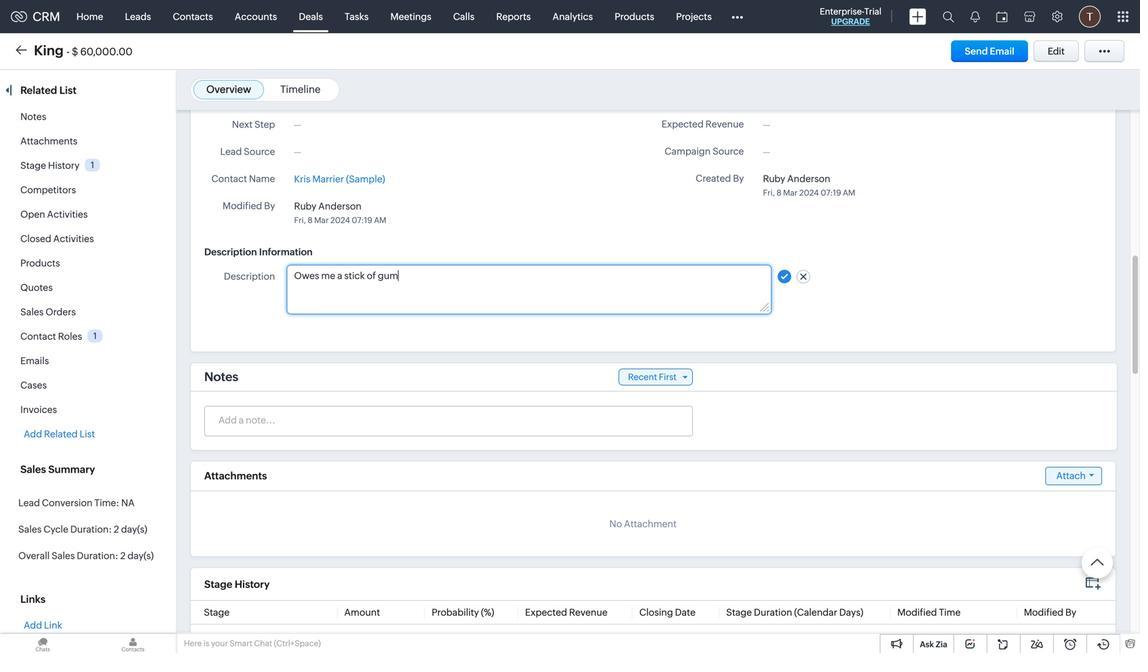Task type: describe. For each thing, give the bounding box(es) containing it.
07:19 for modified by
[[352, 216, 373, 225]]

contact for contact name
[[211, 173, 247, 184]]

0 horizontal spatial modified
[[223, 201, 262, 211]]

marrier
[[312, 174, 344, 185]]

analytics link
[[542, 0, 604, 33]]

overall sales duration: 2 day(s)
[[18, 551, 154, 562]]

closed
[[20, 234, 51, 244]]

duration
[[754, 608, 793, 618]]

tasks link
[[334, 0, 380, 33]]

identify
[[204, 634, 238, 645]]

probability
[[432, 608, 479, 618]]

create menu element
[[902, 0, 935, 33]]

0 horizontal spatial list
[[59, 85, 77, 96]]

campaign
[[665, 146, 711, 157]]

reports
[[496, 11, 531, 22]]

decision
[[240, 634, 278, 645]]

$ 60,000.00
[[344, 634, 401, 645]]

recent first
[[628, 372, 677, 382]]

link
[[44, 621, 62, 631]]

2 for sales cycle duration:
[[114, 524, 119, 535]]

lead for lead conversion time: na
[[18, 498, 40, 509]]

projects link
[[665, 0, 723, 33]]

deals
[[299, 11, 323, 22]]

send
[[965, 46, 988, 57]]

ruby anderson fri, 8 mar 2024 07:19 am for modified by
[[294, 201, 387, 225]]

related list
[[20, 85, 79, 96]]

chat
[[254, 640, 272, 649]]

1 vertical spatial history
[[235, 579, 270, 591]]

$ inside king - $ 60,000.00
[[72, 46, 78, 58]]

11,
[[658, 634, 668, 645]]

meetings
[[391, 11, 432, 22]]

emails
[[20, 356, 49, 367]]

0 horizontal spatial products link
[[20, 258, 60, 269]]

2 horizontal spatial modified
[[1024, 608, 1064, 618]]

king - $ 60,000.00
[[34, 43, 133, 58]]

1 vertical spatial expected revenue
[[525, 608, 608, 618]]

attach link
[[1046, 467, 1103, 486]]

no
[[610, 519, 622, 530]]

profile image
[[1079, 6, 1101, 27]]

search element
[[935, 0, 963, 33]]

attach
[[1057, 471, 1086, 482]]

overview
[[206, 84, 251, 95]]

am for modified by
[[374, 216, 387, 225]]

am for created by
[[843, 188, 856, 198]]

0 horizontal spatial history
[[48, 160, 80, 171]]

(%)
[[481, 608, 494, 618]]

first
[[659, 372, 677, 382]]

leads
[[125, 11, 151, 22]]

0 horizontal spatial expected
[[525, 608, 567, 618]]

crm link
[[11, 10, 60, 24]]

cases
[[20, 380, 47, 391]]

60,000.00 inside king - $ 60,000.00
[[80, 46, 133, 58]]

0 horizontal spatial stage history
[[20, 160, 80, 171]]

probability (%)
[[432, 608, 494, 618]]

1 vertical spatial 60,000.00
[[352, 634, 401, 645]]

0 vertical spatial related
[[20, 85, 57, 96]]

here
[[184, 640, 202, 649]]

-
[[67, 46, 70, 58]]

time:
[[94, 498, 119, 509]]

sales cycle duration: 2 day(s)
[[18, 524, 147, 535]]

summary
[[48, 464, 95, 476]]

overall
[[18, 551, 50, 562]]

accounts
[[235, 11, 277, 22]]

1 horizontal spatial $
[[344, 634, 350, 645]]

1 horizontal spatial revenue
[[706, 119, 744, 130]]

open activities link
[[20, 209, 88, 220]]

calendar image
[[997, 11, 1008, 22]]

fri, for created by
[[763, 188, 775, 198]]

kris
[[294, 174, 311, 185]]

upgrade
[[832, 17, 870, 26]]

smart
[[230, 640, 253, 649]]

description information
[[204, 247, 313, 258]]

tasks
[[345, 11, 369, 22]]

sales orders
[[20, 307, 76, 318]]

lead for lead source
[[220, 146, 242, 157]]

Add a note... field
[[205, 414, 692, 427]]

information
[[259, 247, 313, 258]]

open
[[20, 209, 45, 220]]

0 vertical spatial by
[[733, 173, 744, 184]]

contacts link
[[162, 0, 224, 33]]

created
[[696, 173, 731, 184]]

competitors link
[[20, 185, 76, 196]]

timeline link
[[280, 84, 321, 95]]

ruby for modified by
[[294, 201, 317, 212]]

closing
[[640, 608, 673, 618]]

1 horizontal spatial modified
[[898, 608, 937, 618]]

1 horizontal spatial expected revenue
[[662, 119, 744, 130]]

leads link
[[114, 0, 162, 33]]

1 horizontal spatial products
[[615, 11, 655, 22]]

ask
[[920, 641, 934, 650]]

lead source
[[220, 146, 275, 157]]

no attachment
[[610, 519, 677, 530]]

closed activities link
[[20, 234, 94, 244]]

2 horizontal spatial by
[[1066, 608, 1077, 618]]

1 vertical spatial by
[[264, 201, 275, 211]]

is
[[204, 640, 210, 649]]

day(s) for overall sales duration: 2 day(s)
[[128, 551, 154, 562]]

contact name
[[211, 173, 275, 184]]

crm
[[33, 10, 60, 24]]

send email button
[[952, 40, 1028, 62]]

enterprise-
[[820, 6, 865, 17]]

calls
[[453, 11, 475, 22]]

stage history link
[[20, 160, 80, 171]]

emails link
[[20, 356, 49, 367]]

modified time
[[898, 608, 961, 618]]

1 vertical spatial related
[[44, 429, 78, 440]]

1 vertical spatial products
[[20, 258, 60, 269]]

fri, for modified by
[[294, 216, 306, 225]]

your
[[211, 640, 228, 649]]

source for lead source
[[244, 146, 275, 157]]

zia
[[936, 641, 948, 650]]

(sample)
[[346, 174, 385, 185]]



Task type: vqa. For each thing, say whether or not it's contained in the screenshot.
Name
yes



Task type: locate. For each thing, give the bounding box(es) containing it.
invoices
[[20, 405, 57, 415]]

anderson for created by
[[788, 173, 831, 184]]

closed activities
[[20, 234, 94, 244]]

0 horizontal spatial 8
[[308, 216, 313, 225]]

name
[[249, 173, 275, 184]]

activities
[[47, 209, 88, 220], [53, 234, 94, 244]]

1 vertical spatial attachments
[[204, 471, 267, 482]]

contact for contact roles
[[20, 331, 56, 342]]

1 vertical spatial 1
[[93, 331, 97, 341]]

cycle
[[44, 524, 68, 535]]

1 horizontal spatial attachments
[[204, 471, 267, 482]]

ruby anderson fri, 8 mar 2024 07:19 am
[[763, 173, 856, 198], [294, 201, 387, 225]]

description for description information
[[204, 247, 257, 258]]

0 vertical spatial anderson
[[788, 173, 831, 184]]

0 vertical spatial am
[[843, 188, 856, 198]]

0 horizontal spatial notes
[[20, 111, 46, 122]]

signals image
[[971, 11, 980, 22]]

add related list
[[24, 429, 95, 440]]

0 horizontal spatial $
[[72, 46, 78, 58]]

here is your smart chat (ctrl+space)
[[184, 640, 321, 649]]

products left projects
[[615, 11, 655, 22]]

created by
[[696, 173, 744, 184]]

1 horizontal spatial modified by
[[1024, 608, 1077, 618]]

invoices link
[[20, 405, 57, 415]]

related up notes link
[[20, 85, 57, 96]]

description left information
[[204, 247, 257, 258]]

products link up quotes
[[20, 258, 60, 269]]

expected
[[662, 119, 704, 130], [525, 608, 567, 618]]

1 horizontal spatial source
[[713, 146, 744, 157]]

2 down sales cycle duration: 2 day(s)
[[120, 551, 126, 562]]

duration: down sales cycle duration: 2 day(s)
[[77, 551, 118, 562]]

1 horizontal spatial am
[[843, 188, 856, 198]]

0 horizontal spatial expected revenue
[[525, 608, 608, 618]]

anderson for modified by
[[319, 201, 362, 212]]

1 for contact roles
[[93, 331, 97, 341]]

0 vertical spatial contact
[[211, 173, 247, 184]]

mar 8, 2024 07:19 am
[[898, 634, 992, 645]]

8 for modified by
[[308, 216, 313, 225]]

send email
[[965, 46, 1015, 57]]

1 vertical spatial duration:
[[77, 551, 118, 562]]

1 vertical spatial contact
[[20, 331, 56, 342]]

1 horizontal spatial notes
[[204, 370, 239, 384]]

na
[[121, 498, 135, 509]]

by
[[733, 173, 744, 184], [264, 201, 275, 211], [1066, 608, 1077, 618]]

lead down next
[[220, 146, 242, 157]]

0 vertical spatial history
[[48, 160, 80, 171]]

next
[[232, 119, 253, 130]]

add for add related list
[[24, 429, 42, 440]]

ruby right the created by at the top of page
[[763, 173, 786, 184]]

search image
[[943, 11, 955, 22]]

1 vertical spatial stage history
[[204, 579, 270, 591]]

history down attachments link at the left
[[48, 160, 80, 171]]

source up the name
[[244, 146, 275, 157]]

links
[[20, 594, 46, 606]]

2 for overall sales duration:
[[120, 551, 126, 562]]

notes link
[[20, 111, 46, 122]]

2 horizontal spatial 07:19
[[952, 634, 976, 645]]

list down - on the top of the page
[[59, 85, 77, 96]]

duration: for overall sales duration:
[[77, 551, 118, 562]]

stage history
[[20, 160, 80, 171], [204, 579, 270, 591]]

0 vertical spatial expected
[[662, 119, 704, 130]]

day(s)
[[121, 524, 147, 535], [128, 551, 154, 562]]

add left link
[[24, 621, 42, 631]]

$
[[72, 46, 78, 58], [344, 634, 350, 645]]

1 right roles
[[93, 331, 97, 341]]

0 horizontal spatial source
[[244, 146, 275, 157]]

1 vertical spatial add
[[24, 621, 42, 631]]

1 vertical spatial expected
[[525, 608, 567, 618]]

0 vertical spatial attachments
[[20, 136, 78, 147]]

add link
[[24, 621, 62, 631]]

contact up emails link at the left of the page
[[20, 331, 56, 342]]

add for add link
[[24, 621, 42, 631]]

trial
[[865, 6, 882, 17]]

1 for stage history
[[91, 160, 94, 170]]

sales down quotes
[[20, 307, 44, 318]]

campaign source
[[665, 146, 744, 157]]

1 vertical spatial description
[[224, 271, 275, 282]]

makers
[[280, 634, 312, 645]]

0 horizontal spatial modified by
[[223, 201, 275, 211]]

1 vertical spatial ruby
[[294, 201, 317, 212]]

contacts image
[[90, 635, 176, 654]]

contacts
[[173, 11, 213, 22]]

sales for sales cycle duration: 2 day(s)
[[18, 524, 42, 535]]

signals element
[[963, 0, 988, 33]]

kris marrier (sample) link
[[294, 172, 385, 186]]

home link
[[66, 0, 114, 33]]

contact roles link
[[20, 331, 82, 342]]

overview link
[[206, 84, 251, 95]]

1 vertical spatial modified by
[[1024, 608, 1077, 618]]

mar 11, 2024
[[640, 634, 693, 645]]

1 right 'stage history' link
[[91, 160, 94, 170]]

0 vertical spatial lead
[[220, 146, 242, 157]]

open activities
[[20, 209, 88, 220]]

description down "description information"
[[224, 271, 275, 282]]

0 vertical spatial 2
[[114, 524, 119, 535]]

0 vertical spatial ruby anderson fri, 8 mar 2024 07:19 am
[[763, 173, 856, 198]]

competitors
[[20, 185, 76, 196]]

stage duration (calendar days)
[[727, 608, 864, 618]]

0 horizontal spatial fri,
[[294, 216, 306, 225]]

identify decision makers
[[204, 634, 312, 645]]

0 vertical spatial stage history
[[20, 160, 80, 171]]

day(s) for sales cycle duration: 2 day(s)
[[121, 524, 147, 535]]

stage history down attachments link at the left
[[20, 160, 80, 171]]

list up summary
[[80, 429, 95, 440]]

8
[[777, 188, 782, 198], [308, 216, 313, 225]]

logo image
[[11, 11, 27, 22]]

0 vertical spatial fri,
[[763, 188, 775, 198]]

lead left conversion
[[18, 498, 40, 509]]

ruby down 'kris'
[[294, 201, 317, 212]]

email
[[990, 46, 1015, 57]]

1 vertical spatial lead
[[18, 498, 40, 509]]

stage history up identify
[[204, 579, 270, 591]]

reports link
[[486, 0, 542, 33]]

1 vertical spatial fri,
[[294, 216, 306, 225]]

activities up closed activities link
[[47, 209, 88, 220]]

sales left cycle
[[18, 524, 42, 535]]

revenue left closing
[[569, 608, 608, 618]]

ruby anderson fri, 8 mar 2024 07:19 am for created by
[[763, 173, 856, 198]]

expected up campaign
[[662, 119, 704, 130]]

$ right - on the top of the page
[[72, 46, 78, 58]]

1 horizontal spatial lead
[[220, 146, 242, 157]]

1 vertical spatial products link
[[20, 258, 60, 269]]

amount
[[344, 608, 380, 618]]

1 vertical spatial activities
[[53, 234, 94, 244]]

0 horizontal spatial ruby anderson fri, 8 mar 2024 07:19 am
[[294, 201, 387, 225]]

1 vertical spatial notes
[[204, 370, 239, 384]]

07:19 for created by
[[821, 188, 842, 198]]

activities for closed activities
[[53, 234, 94, 244]]

1 vertical spatial $
[[344, 634, 350, 645]]

ruby for created by
[[763, 173, 786, 184]]

0 vertical spatial products
[[615, 11, 655, 22]]

1 vertical spatial 2
[[120, 551, 126, 562]]

0 vertical spatial 1
[[91, 160, 94, 170]]

products link
[[604, 0, 665, 33], [20, 258, 60, 269]]

projects
[[676, 11, 712, 22]]

expected revenue
[[662, 119, 744, 130], [525, 608, 608, 618]]

1
[[91, 160, 94, 170], [93, 331, 97, 341]]

0 vertical spatial 60,000.00
[[80, 46, 133, 58]]

description for description
[[224, 271, 275, 282]]

0 horizontal spatial anderson
[[319, 201, 362, 212]]

$ down amount at the bottom left
[[344, 634, 350, 645]]

sales down cycle
[[52, 551, 75, 562]]

0 vertical spatial 8
[[777, 188, 782, 198]]

chats image
[[0, 635, 86, 654]]

1 source from the left
[[713, 146, 744, 157]]

meetings link
[[380, 0, 442, 33]]

1 vertical spatial 07:19
[[352, 216, 373, 225]]

0 vertical spatial add
[[24, 429, 42, 440]]

0 horizontal spatial by
[[264, 201, 275, 211]]

60,000.00 right - on the top of the page
[[80, 46, 133, 58]]

1 horizontal spatial 07:19
[[821, 188, 842, 198]]

0 vertical spatial ruby
[[763, 173, 786, 184]]

deals link
[[288, 0, 334, 33]]

enterprise-trial upgrade
[[820, 6, 882, 26]]

0 vertical spatial list
[[59, 85, 77, 96]]

lead
[[220, 146, 242, 157], [18, 498, 40, 509]]

contact roles
[[20, 331, 82, 342]]

2024
[[800, 188, 819, 198], [331, 216, 350, 225], [670, 634, 693, 645], [927, 634, 950, 645]]

duration: up overall sales duration: 2 day(s)
[[70, 524, 112, 535]]

quotes
[[20, 282, 53, 293]]

recent
[[628, 372, 657, 382]]

quotes link
[[20, 282, 53, 293]]

add down invoices
[[24, 429, 42, 440]]

2 vertical spatial by
[[1066, 608, 1077, 618]]

duration: for sales cycle duration:
[[70, 524, 112, 535]]

create menu image
[[910, 8, 927, 25]]

None text field
[[287, 266, 771, 314]]

products up quotes
[[20, 258, 60, 269]]

0 horizontal spatial lead
[[18, 498, 40, 509]]

time
[[939, 608, 961, 618]]

step
[[255, 119, 275, 130]]

revenue up campaign source in the top of the page
[[706, 119, 744, 130]]

Other Modules field
[[723, 6, 752, 27]]

analytics
[[553, 11, 593, 22]]

source
[[713, 146, 744, 157], [244, 146, 275, 157]]

source up the created by at the top of page
[[713, 146, 744, 157]]

1 horizontal spatial products link
[[604, 0, 665, 33]]

days)
[[840, 608, 864, 618]]

sales
[[20, 307, 44, 318], [20, 464, 46, 476], [18, 524, 42, 535], [52, 551, 75, 562]]

2 horizontal spatial am
[[978, 634, 992, 645]]

history
[[48, 160, 80, 171], [235, 579, 270, 591]]

60
[[432, 634, 444, 645]]

0 horizontal spatial 07:19
[[352, 216, 373, 225]]

date
[[675, 608, 696, 618]]

2 down "time:"
[[114, 524, 119, 535]]

sales summary
[[20, 464, 95, 476]]

conversion
[[42, 498, 92, 509]]

ask zia
[[920, 641, 948, 650]]

0 vertical spatial $
[[72, 46, 78, 58]]

source for campaign source
[[713, 146, 744, 157]]

1 vertical spatial am
[[374, 216, 387, 225]]

07:19
[[821, 188, 842, 198], [352, 216, 373, 225], [952, 634, 976, 645]]

sales for sales summary
[[20, 464, 46, 476]]

related down invoices link on the left bottom of the page
[[44, 429, 78, 440]]

timeline
[[280, 84, 321, 95]]

1 vertical spatial list
[[80, 429, 95, 440]]

sales for sales orders
[[20, 307, 44, 318]]

0 vertical spatial description
[[204, 247, 257, 258]]

lead conversion time: na
[[18, 498, 135, 509]]

0 vertical spatial day(s)
[[121, 524, 147, 535]]

products link left projects
[[604, 0, 665, 33]]

contact down lead source on the left
[[211, 173, 247, 184]]

60,000.00 down amount at the bottom left
[[352, 634, 401, 645]]

1 horizontal spatial anderson
[[788, 173, 831, 184]]

2 vertical spatial am
[[978, 634, 992, 645]]

0 horizontal spatial 60,000.00
[[80, 46, 133, 58]]

edit button
[[1034, 40, 1079, 62]]

2 add from the top
[[24, 621, 42, 631]]

0 horizontal spatial attachments
[[20, 136, 78, 147]]

0 horizontal spatial revenue
[[569, 608, 608, 618]]

expected right (%)
[[525, 608, 567, 618]]

0 vertical spatial 07:19
[[821, 188, 842, 198]]

0 horizontal spatial am
[[374, 216, 387, 225]]

sales left summary
[[20, 464, 46, 476]]

0 vertical spatial modified by
[[223, 201, 275, 211]]

1 vertical spatial ruby anderson fri, 8 mar 2024 07:19 am
[[294, 201, 387, 225]]

profile element
[[1071, 0, 1109, 33]]

0 vertical spatial activities
[[47, 209, 88, 220]]

attachments link
[[20, 136, 78, 147]]

1 horizontal spatial list
[[80, 429, 95, 440]]

activities for open activities
[[47, 209, 88, 220]]

history up identify decision makers
[[235, 579, 270, 591]]

sales orders link
[[20, 307, 76, 318]]

1 add from the top
[[24, 429, 42, 440]]

activities down open activities
[[53, 234, 94, 244]]

1 horizontal spatial 60,000.00
[[352, 634, 401, 645]]

0 vertical spatial revenue
[[706, 119, 744, 130]]

1 vertical spatial revenue
[[569, 608, 608, 618]]

8 for created by
[[777, 188, 782, 198]]

calls link
[[442, 0, 486, 33]]

2 source from the left
[[244, 146, 275, 157]]

1 vertical spatial 8
[[308, 216, 313, 225]]

attachment
[[624, 519, 677, 530]]

1 horizontal spatial history
[[235, 579, 270, 591]]

closing date
[[640, 608, 696, 618]]

1 vertical spatial anderson
[[319, 201, 362, 212]]

0 vertical spatial notes
[[20, 111, 46, 122]]

next step
[[232, 119, 275, 130]]



